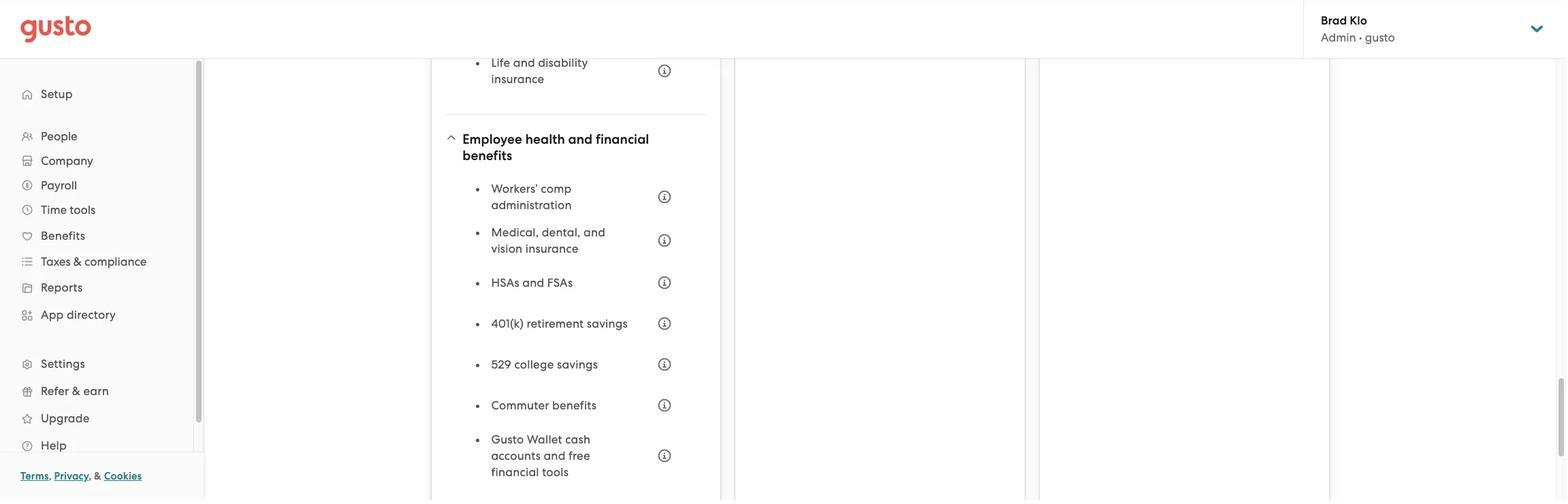 Task type: describe. For each thing, give the bounding box(es) containing it.
home image
[[20, 15, 91, 43]]

commuter benefits
[[492, 399, 597, 412]]

terms
[[20, 470, 49, 482]]

time tools button
[[14, 198, 180, 222]]

terms , privacy , & cookies
[[20, 470, 142, 482]]

list containing workers' comp administration
[[477, 181, 680, 491]]

2 , from the left
[[89, 470, 92, 482]]

reports
[[41, 281, 83, 294]]

gusto wallet cash accounts and free financial tools
[[492, 433, 591, 479]]

financial inside employee health and financial benefits
[[596, 131, 650, 147]]

insurance inside medical, dental, and vision insurance
[[526, 242, 579, 255]]

reports link
[[14, 275, 180, 300]]

gusto
[[492, 433, 524, 446]]

employee
[[463, 131, 523, 147]]

directory
[[67, 308, 116, 322]]

hsas and fsas
[[492, 276, 573, 290]]

comp
[[541, 182, 572, 196]]

administration
[[492, 198, 572, 212]]

and inside the life and disability insurance
[[513, 56, 535, 69]]

payroll button
[[14, 173, 180, 198]]

brad klo admin • gusto
[[1322, 14, 1396, 44]]

1 , from the left
[[49, 470, 52, 482]]

& for earn
[[72, 384, 80, 398]]

financial inside the gusto wallet cash accounts and free financial tools
[[492, 465, 539, 479]]

life
[[492, 56, 511, 69]]

workers'
[[492, 182, 538, 196]]

health
[[526, 131, 565, 147]]

time tools
[[41, 203, 96, 217]]

company button
[[14, 149, 180, 173]]

earn
[[83, 384, 109, 398]]

benefits link
[[14, 223, 180, 248]]

employee health and financial benefits button
[[445, 123, 707, 172]]

college
[[515, 358, 554, 371]]

upgrade
[[41, 411, 90, 425]]

settings link
[[14, 352, 180, 376]]

life and disability insurance
[[492, 56, 588, 86]]

employee health and financial benefits
[[463, 131, 650, 164]]

& for compliance
[[73, 255, 82, 268]]

retirement
[[527, 317, 584, 330]]

setup
[[41, 87, 73, 101]]

medical,
[[492, 226, 539, 239]]

terms link
[[20, 470, 49, 482]]

•
[[1360, 31, 1363, 44]]

upgrade link
[[14, 406, 180, 431]]

setup link
[[14, 82, 180, 106]]

fsas
[[548, 276, 573, 290]]

tools inside the gusto wallet cash accounts and free financial tools
[[542, 465, 569, 479]]

payroll
[[41, 178, 77, 192]]

accounts
[[492, 449, 541, 463]]

insurance inside the life and disability insurance
[[492, 72, 545, 86]]

cookies button
[[104, 468, 142, 484]]

compliance
[[85, 255, 147, 268]]



Task type: locate. For each thing, give the bounding box(es) containing it.
1 vertical spatial insurance
[[526, 242, 579, 255]]

benefits
[[463, 148, 513, 164], [553, 399, 597, 412]]

,
[[49, 470, 52, 482], [89, 470, 92, 482]]

list
[[0, 124, 193, 459], [477, 181, 680, 491]]

savings for 401(k) retirement savings
[[587, 317, 628, 330]]

1 vertical spatial tools
[[542, 465, 569, 479]]

0 vertical spatial financial
[[596, 131, 650, 147]]

insurance
[[492, 72, 545, 86], [526, 242, 579, 255]]

and right dental, at top
[[584, 226, 606, 239]]

free
[[569, 449, 591, 463]]

and
[[513, 56, 535, 69], [569, 131, 593, 147], [584, 226, 606, 239], [523, 276, 545, 290], [544, 449, 566, 463]]

tools inside dropdown button
[[70, 203, 96, 217]]

and left fsas at the left bottom of page
[[523, 276, 545, 290]]

dental,
[[542, 226, 581, 239]]

list containing people
[[0, 124, 193, 459]]

1 horizontal spatial benefits
[[553, 399, 597, 412]]

help link
[[14, 433, 180, 458]]

tools down payroll dropdown button
[[70, 203, 96, 217]]

529
[[492, 358, 512, 371]]

taxes & compliance button
[[14, 249, 180, 274]]

financial
[[596, 131, 650, 147], [492, 465, 539, 479]]

gusto navigation element
[[0, 59, 193, 481]]

0 horizontal spatial list
[[0, 124, 193, 459]]

taxes
[[41, 255, 71, 268]]

0 vertical spatial insurance
[[492, 72, 545, 86]]

& right taxes
[[73, 255, 82, 268]]

people
[[41, 129, 77, 143]]

0 vertical spatial benefits
[[463, 148, 513, 164]]

, down help link
[[89, 470, 92, 482]]

and inside employee health and financial benefits
[[569, 131, 593, 147]]

privacy link
[[54, 470, 89, 482]]

help
[[41, 439, 67, 452]]

settings
[[41, 357, 85, 371]]

commuter
[[492, 399, 550, 412]]

gusto
[[1366, 31, 1396, 44]]

benefits
[[41, 229, 85, 243]]

& left earn
[[72, 384, 80, 398]]

people button
[[14, 124, 180, 149]]

benefits up cash
[[553, 399, 597, 412]]

app directory link
[[14, 302, 180, 327]]

, left privacy link
[[49, 470, 52, 482]]

0 vertical spatial savings
[[587, 317, 628, 330]]

benefits inside employee health and financial benefits
[[463, 148, 513, 164]]

app directory
[[41, 308, 116, 322]]

cash
[[566, 433, 591, 446]]

529 college savings
[[492, 358, 598, 371]]

brad
[[1322, 14, 1348, 28]]

& inside dropdown button
[[73, 255, 82, 268]]

savings
[[587, 317, 628, 330], [557, 358, 598, 371]]

app
[[41, 308, 64, 322]]

1 horizontal spatial list
[[477, 181, 680, 491]]

1 horizontal spatial ,
[[89, 470, 92, 482]]

privacy
[[54, 470, 89, 482]]

2 vertical spatial &
[[94, 470, 102, 482]]

hsas
[[492, 276, 520, 290]]

1 vertical spatial &
[[72, 384, 80, 398]]

tools down free
[[542, 465, 569, 479]]

workers' comp administration
[[492, 182, 572, 212]]

& left cookies button
[[94, 470, 102, 482]]

insurance down life
[[492, 72, 545, 86]]

wallet
[[527, 433, 563, 446]]

vision
[[492, 242, 523, 255]]

medical, dental, and vision insurance
[[492, 226, 606, 255]]

company
[[41, 154, 93, 168]]

1 horizontal spatial tools
[[542, 465, 569, 479]]

time
[[41, 203, 67, 217]]

0 horizontal spatial ,
[[49, 470, 52, 482]]

1 horizontal spatial financial
[[596, 131, 650, 147]]

savings right college at the left of page
[[557, 358, 598, 371]]

and down the wallet
[[544, 449, 566, 463]]

1 vertical spatial benefits
[[553, 399, 597, 412]]

cookies
[[104, 470, 142, 482]]

tools
[[70, 203, 96, 217], [542, 465, 569, 479]]

benefits down employee
[[463, 148, 513, 164]]

1 vertical spatial savings
[[557, 358, 598, 371]]

401(k) retirement savings
[[492, 317, 628, 330]]

and right life
[[513, 56, 535, 69]]

admin
[[1322, 31, 1357, 44]]

taxes & compliance
[[41, 255, 147, 268]]

1 vertical spatial financial
[[492, 465, 539, 479]]

&
[[73, 255, 82, 268], [72, 384, 80, 398], [94, 470, 102, 482]]

0 horizontal spatial financial
[[492, 465, 539, 479]]

savings for 529 college savings
[[557, 358, 598, 371]]

and right health
[[569, 131, 593, 147]]

klo
[[1351, 14, 1368, 28]]

0 horizontal spatial tools
[[70, 203, 96, 217]]

refer & earn
[[41, 384, 109, 398]]

refer & earn link
[[14, 379, 180, 403]]

0 vertical spatial tools
[[70, 203, 96, 217]]

401(k)
[[492, 317, 524, 330]]

refer
[[41, 384, 69, 398]]

insurance down dental, at top
[[526, 242, 579, 255]]

0 vertical spatial &
[[73, 255, 82, 268]]

0 horizontal spatial benefits
[[463, 148, 513, 164]]

and inside the gusto wallet cash accounts and free financial tools
[[544, 449, 566, 463]]

and inside medical, dental, and vision insurance
[[584, 226, 606, 239]]

disability
[[538, 56, 588, 69]]

savings right retirement
[[587, 317, 628, 330]]



Task type: vqa. For each thing, say whether or not it's contained in the screenshot.
directory
yes



